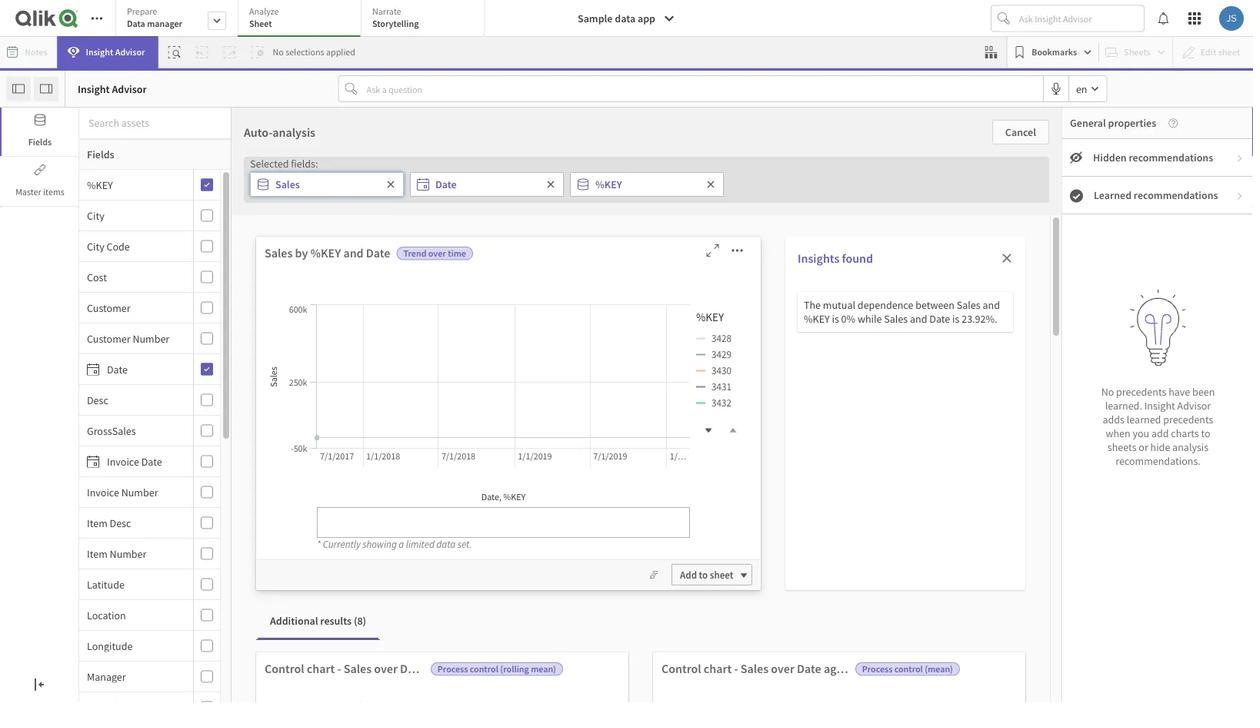 Task type: describe. For each thing, give the bounding box(es) containing it.
the mutual dependence between sales and %key is 0% while sales and date is 23.92%.
[[804, 298, 1000, 326]]

choose
[[396, 236, 454, 260]]

new for create
[[807, 413, 829, 429]]

narrate
[[372, 5, 401, 17]]

invoice date button
[[79, 455, 190, 469]]

to inside no precedents have been learned. insight advisor adds learned precedents when you add charts to sheets or hide analysis recommendations.
[[1201, 427, 1210, 441]]

add
[[1151, 427, 1169, 441]]

analyze
[[249, 5, 279, 17]]

city button
[[79, 209, 190, 223]]

this inside . any found insights can be saved to this sheet.
[[687, 488, 704, 502]]

sheet...
[[801, 236, 857, 260]]

item number
[[87, 547, 146, 561]]

use
[[758, 445, 777, 458]]

item desc
[[87, 517, 131, 530]]

data left set.
[[436, 538, 456, 551]]

item for item number
[[87, 547, 108, 561]]

in
[[630, 445, 638, 458]]

process for rolling
[[438, 664, 468, 676]]

latitude button
[[79, 578, 190, 592]]

0 vertical spatial precedents
[[1116, 385, 1166, 399]]

1 vertical spatial the
[[640, 445, 655, 458]]

dependence
[[858, 298, 913, 312]]

new for find
[[571, 445, 590, 458]]

create new analytics
[[770, 413, 880, 429]]

location menu item
[[79, 601, 220, 632]]

saved
[[647, 488, 673, 502]]

. save any insights you discover to this sheet.
[[351, 486, 505, 523]]

new inside "to start creating visualizations and build your new sheet."
[[812, 488, 831, 502]]

small image
[[1235, 192, 1245, 201]]

data inside button
[[615, 12, 635, 25]]

found inside . any found insights can be saved to this sheet.
[[549, 488, 576, 502]]

chart for control chart - sales over date against rolling mean
[[307, 662, 335, 677]]

general
[[1070, 116, 1106, 130]]

menu inside choose an option below to get started adding to this sheet... application
[[79, 170, 232, 704]]

small image inside learned recommendations button
[[1070, 190, 1083, 203]]

advisor up "be"
[[633, 467, 664, 479]]

insights inside explore your data directly or let qlik generate insights for you with
[[404, 465, 439, 479]]

insight advisor button
[[57, 36, 158, 68]]

item number menu item
[[79, 539, 220, 570]]

city for city
[[87, 209, 104, 223]]

1 horizontal spatial over
[[428, 248, 446, 260]]

city for city code
[[87, 240, 104, 253]]

(rolling
[[500, 664, 529, 676]]

learned recommendations
[[1094, 188, 1218, 202]]

selected fields:
[[250, 157, 318, 171]]

you inside explore your data directly or let qlik generate insights for you with
[[455, 465, 472, 479]]

analyze sheet
[[249, 5, 279, 30]]

sample data app button
[[568, 6, 685, 31]]

more image
[[725, 243, 750, 258]]

hide
[[1150, 441, 1170, 454]]

explore for explore the data
[[385, 413, 425, 429]]

analytics
[[832, 413, 880, 429]]

hidden recommendations
[[1093, 151, 1213, 165]]

choose an option below to get started adding to this sheet...
[[396, 236, 857, 260]]

insights left in
[[592, 445, 627, 458]]

invoice number menu item
[[79, 478, 220, 508]]

%key menu item
[[79, 170, 220, 201]]

choose an option below to get started adding to this sheet... application
[[0, 0, 1253, 704]]

adding
[[691, 236, 745, 260]]

1 mean from the left
[[505, 662, 534, 677]]

1 horizontal spatial fields
[[87, 148, 114, 162]]

recommendations for learned recommendations
[[1134, 188, 1218, 202]]

any
[[485, 486, 502, 500]]

storytelling
[[372, 18, 419, 30]]

city code button
[[79, 240, 190, 253]]

longitude
[[87, 640, 133, 653]]

grosssales button
[[79, 424, 190, 438]]

- for control chart - sales over date against rolling mean
[[337, 662, 341, 677]]

between
[[915, 298, 955, 312]]

process control (rolling mean)
[[438, 664, 556, 676]]

cost
[[87, 270, 107, 284]]

2 horizontal spatial this
[[769, 236, 797, 260]]

manager menu item
[[79, 662, 220, 693]]

have
[[582, 413, 608, 429]]

master items
[[15, 186, 65, 198]]

1 vertical spatial desc
[[110, 517, 131, 530]]

control for control chart - sales over date against rolling mean
[[265, 662, 304, 677]]

narrate storytelling
[[372, 5, 419, 30]]

general properties
[[1070, 116, 1156, 130]]

. for data
[[457, 486, 460, 500]]

items
[[43, 186, 65, 198]]

rolling
[[468, 662, 502, 677]]

invoice for invoice date
[[107, 455, 139, 469]]

cost button
[[79, 270, 190, 284]]

against for rolling
[[427, 662, 465, 677]]

Ask Insight Advisor text field
[[1016, 6, 1144, 31]]

deselect field image for date
[[546, 180, 555, 189]]

sheet. for analytics
[[833, 488, 861, 502]]

below
[[535, 236, 582, 260]]

process control (mean)
[[862, 664, 953, 676]]

when
[[1106, 427, 1130, 441]]

insights inside . any found insights can be saved to this sheet.
[[578, 488, 613, 502]]

selected
[[250, 157, 289, 171]]

discover
[[407, 509, 445, 523]]

23.92%.
[[962, 312, 997, 326]]

showing
[[362, 538, 397, 551]]

been
[[1192, 385, 1215, 399]]

insights inside '. save any insights you discover to this sheet.'
[[351, 509, 386, 523]]

. for question?
[[674, 465, 677, 479]]

and right between
[[983, 298, 1000, 312]]

manager button
[[79, 670, 190, 684]]

fields:
[[291, 157, 318, 171]]

let
[[476, 445, 488, 458]]

auto-analysis
[[244, 125, 315, 140]]

to start creating visualizations and build your new sheet.
[[753, 445, 897, 502]]

1 master items button from the left
[[0, 158, 78, 206]]

explore your data directly or let qlik generate insights for you with
[[348, 445, 508, 479]]

tab list inside choose an option below to get started adding to this sheet... application
[[115, 0, 490, 38]]

insight inside no precedents have been learned. insight advisor adds learned precedents when you add charts to sheets or hide analysis recommendations.
[[1144, 399, 1175, 413]]

,
[[499, 491, 503, 503]]

2 mean from the left
[[865, 662, 894, 677]]

*
[[317, 538, 321, 551]]

customer for customer number
[[87, 332, 130, 346]]

2 is from the left
[[952, 312, 960, 326]]

location button
[[79, 609, 190, 623]]

an
[[457, 236, 477, 260]]

invoice date menu item
[[79, 447, 220, 478]]

explore the data
[[385, 413, 471, 429]]

city menu item
[[79, 201, 220, 232]]

data left using
[[657, 445, 677, 458]]

prepare
[[127, 5, 157, 17]]

by
[[295, 245, 308, 261]]

to left the get
[[586, 236, 602, 260]]

0 horizontal spatial the
[[427, 413, 445, 429]]

sample data app
[[578, 12, 655, 25]]

to inside "to start creating visualizations and build your new sheet."
[[860, 445, 869, 458]]

insights
[[798, 251, 839, 266]]

item number button
[[79, 547, 190, 561]]

grosssales menu item
[[79, 416, 220, 447]]

item desc menu item
[[79, 508, 220, 539]]

charts
[[1171, 427, 1199, 441]]

manager number menu item
[[79, 693, 220, 704]]

full screen image
[[700, 243, 725, 258]]

1 horizontal spatial a
[[611, 413, 617, 429]]

data up directly
[[447, 413, 471, 429]]

bookmarks button
[[1010, 40, 1095, 65]]

over for control chart - sales over date against mean
[[771, 662, 794, 677]]

number for invoice number
[[121, 486, 158, 500]]



Task type: locate. For each thing, give the bounding box(es) containing it.
. inside '. save any insights you discover to this sheet.'
[[457, 486, 460, 500]]

cancel
[[1005, 125, 1036, 139]]

sheet. down can
[[613, 509, 640, 523]]

item for item desc
[[87, 517, 108, 530]]

desc up "grosssales"
[[87, 393, 108, 407]]

to right 'add'
[[699, 569, 708, 582]]

tab list
[[115, 0, 490, 38]]

no inside no precedents have been learned. insight advisor adds learned precedents when you add charts to sheets or hide analysis recommendations.
[[1101, 385, 1114, 399]]

sheet. for data
[[477, 509, 505, 523]]

no up adds
[[1101, 385, 1114, 399]]

%key inside the mutual dependence between sales and %key is 0% while sales and date is 23.92%.
[[804, 312, 830, 326]]

menu
[[79, 170, 232, 704]]

(mean)
[[925, 664, 953, 676]]

0 vertical spatial explore
[[385, 413, 425, 429]]

sample
[[578, 12, 613, 25]]

small image up small image
[[1235, 154, 1245, 163]]

insight inside dropdown button
[[86, 46, 113, 58]]

1 vertical spatial number
[[121, 486, 158, 500]]

0 horizontal spatial no
[[273, 46, 284, 58]]

invoice up invoice number
[[107, 455, 139, 469]]

tab list containing prepare
[[115, 0, 490, 38]]

using
[[679, 445, 704, 458]]

explore inside explore your data directly or let qlik generate insights for you with
[[348, 445, 382, 458]]

0 vertical spatial number
[[133, 332, 169, 346]]

sheets
[[1108, 441, 1137, 454]]

0 vertical spatial new
[[807, 413, 829, 429]]

insight advisor down data
[[86, 46, 145, 58]]

(8)
[[354, 614, 366, 628]]

1 horizontal spatial control
[[894, 664, 923, 676]]

1 horizontal spatial your
[[789, 488, 810, 502]]

hide assets image
[[12, 83, 25, 95]]

%key up city button
[[87, 178, 113, 192]]

and inside "to start creating visualizations and build your new sheet."
[[855, 468, 872, 482]]

invoice for invoice number
[[87, 486, 119, 500]]

smart search image
[[168, 46, 180, 58]]

1 vertical spatial this
[[687, 488, 704, 502]]

you up * currently showing a limited data set.
[[389, 509, 405, 523]]

0 vertical spatial small image
[[1235, 154, 1245, 163]]

desc menu item
[[79, 385, 220, 416]]

2 horizontal spatial sheet.
[[833, 488, 861, 502]]

0 horizontal spatial desc
[[87, 393, 108, 407]]

2 vertical spatial you
[[389, 509, 405, 523]]

learned
[[1094, 188, 1132, 202]]

analysis right hide
[[1172, 441, 1209, 454]]

2 - from the left
[[734, 662, 738, 677]]

1 vertical spatial invoice
[[87, 486, 119, 500]]

desc down invoice number
[[110, 517, 131, 530]]

to right adding on the right top of the page
[[749, 236, 765, 260]]

trend
[[403, 248, 426, 260]]

to right saved
[[675, 488, 685, 502]]

control chart - sales over date against rolling mean
[[265, 662, 534, 677]]

customer down cost
[[87, 301, 130, 315]]

insight advisor inside dropdown button
[[86, 46, 145, 58]]

data
[[615, 12, 635, 25], [447, 413, 471, 429], [406, 445, 427, 458], [657, 445, 677, 458], [436, 538, 456, 551]]

advisor inside insight advisor dropdown button
[[115, 46, 145, 58]]

2 control from the left
[[894, 664, 923, 676]]

advisor inside no precedents have been learned. insight advisor adds learned precedents when you add charts to sheets or hide analysis recommendations.
[[1177, 399, 1211, 413]]

customer inside menu item
[[87, 301, 130, 315]]

deselect field image
[[546, 180, 555, 189], [706, 180, 715, 189]]

help image
[[1156, 118, 1178, 128]]

2 item from the top
[[87, 547, 108, 561]]

limited
[[406, 538, 434, 551]]

mean
[[505, 662, 534, 677], [865, 662, 894, 677]]

1 is from the left
[[832, 312, 839, 326]]

your inside "to start creating visualizations and build your new sheet."
[[789, 488, 810, 502]]

for
[[441, 465, 453, 479]]

city up the city code
[[87, 209, 104, 223]]

found right the insights
[[842, 251, 873, 266]]

1 vertical spatial new
[[571, 445, 590, 458]]

have a question?
[[582, 413, 671, 429]]

2 against from the left
[[824, 662, 862, 677]]

recommendations down help image
[[1129, 151, 1213, 165]]

learned
[[1127, 413, 1161, 427]]

sheet. down ,
[[477, 509, 505, 523]]

1 horizontal spatial -
[[734, 662, 738, 677]]

1 horizontal spatial desc
[[110, 517, 131, 530]]

small image left learned
[[1070, 190, 1083, 203]]

data
[[127, 18, 145, 30]]

%key left 0%
[[804, 312, 830, 326]]

start
[[872, 445, 892, 458]]

1 horizontal spatial small image
[[1235, 154, 1245, 163]]

1 against from the left
[[427, 662, 465, 677]]

advisor
[[115, 46, 145, 58], [112, 82, 147, 96], [1177, 399, 1211, 413], [633, 467, 664, 479]]

advisor up "charts" on the right bottom of page
[[1177, 399, 1211, 413]]

0 vertical spatial you
[[1133, 427, 1149, 441]]

no for no selections applied
[[273, 46, 284, 58]]

. left save
[[457, 486, 460, 500]]

john smith image
[[1219, 6, 1244, 31]]

1 vertical spatial small image
[[1070, 190, 1083, 203]]

1 vertical spatial your
[[789, 488, 810, 502]]

or left hide
[[1139, 441, 1148, 454]]

1 vertical spatial found
[[549, 488, 576, 502]]

this left the insights
[[769, 236, 797, 260]]

0 vertical spatial .
[[674, 465, 677, 479]]

no
[[273, 46, 284, 58], [1101, 385, 1114, 399]]

cancel button
[[992, 120, 1049, 145]]

0 horizontal spatial found
[[549, 488, 576, 502]]

invoice number button
[[79, 486, 190, 500]]

menu containing %key
[[79, 170, 232, 704]]

control
[[265, 662, 304, 677], [662, 662, 701, 677]]

applied
[[326, 46, 355, 58]]

sheet. inside . any found insights can be saved to this sheet.
[[613, 509, 640, 523]]

0 horizontal spatial -
[[337, 662, 341, 677]]

1 horizontal spatial .
[[674, 465, 677, 479]]

is left 23.92%.
[[952, 312, 960, 326]]

0 horizontal spatial control
[[470, 664, 498, 676]]

this down any
[[687, 488, 704, 502]]

view disabled image
[[1070, 152, 1082, 164]]

1 vertical spatial explore
[[348, 445, 382, 458]]

data left directly
[[406, 445, 427, 458]]

insights down ask
[[578, 488, 613, 502]]

0 horizontal spatial is
[[832, 312, 839, 326]]

advisor down insight advisor dropdown button
[[112, 82, 147, 96]]

0 vertical spatial insight advisor
[[86, 46, 145, 58]]

item inside menu item
[[87, 517, 108, 530]]

and right the while
[[910, 312, 927, 326]]

city code
[[87, 240, 130, 253]]

1 vertical spatial item
[[87, 547, 108, 561]]

0 horizontal spatial process
[[438, 664, 468, 676]]

add
[[680, 569, 697, 582]]

to inside "button"
[[699, 569, 708, 582]]

process for mean
[[862, 664, 893, 676]]

the
[[804, 298, 821, 312]]

0 horizontal spatial a
[[399, 538, 404, 551]]

deselect field image
[[386, 180, 395, 189]]

Ask a question text field
[[363, 76, 1043, 101]]

0 vertical spatial item
[[87, 517, 108, 530]]

new down visualizations
[[812, 488, 831, 502]]

0 horizontal spatial you
[[389, 509, 405, 523]]

2 vertical spatial new
[[812, 488, 831, 502]]

find
[[549, 445, 569, 458]]

0 vertical spatial analysis
[[273, 125, 315, 140]]

to right discover
[[447, 509, 457, 523]]

0 horizontal spatial fields
[[28, 136, 52, 148]]

0 horizontal spatial sheet.
[[477, 509, 505, 523]]

control for mean
[[894, 664, 923, 676]]

latitude
[[87, 578, 125, 592]]

1 horizontal spatial chart
[[704, 662, 732, 677]]

recommendations for hidden recommendations
[[1129, 151, 1213, 165]]

this inside '. save any insights you discover to this sheet.'
[[459, 509, 475, 523]]

learned.
[[1105, 399, 1142, 413]]

learned recommendations button
[[1062, 177, 1253, 215]]

0 horizontal spatial deselect field image
[[546, 180, 555, 189]]

0 vertical spatial invoice
[[107, 455, 139, 469]]

you left add
[[1133, 427, 1149, 441]]

1 horizontal spatial you
[[455, 465, 472, 479]]

new right the find on the left of page
[[571, 445, 590, 458]]

control left the '(rolling'
[[470, 664, 498, 676]]

control for rolling
[[470, 664, 498, 676]]

deselect field image for %key
[[706, 180, 715, 189]]

control left (mean)
[[894, 664, 923, 676]]

control for control chart - sales over date against mean
[[662, 662, 701, 677]]

over for control chart - sales over date against rolling mean
[[374, 662, 398, 677]]

customer inside "menu item"
[[87, 332, 130, 346]]

1 horizontal spatial the
[[640, 445, 655, 458]]

sheet. down visualizations
[[833, 488, 861, 502]]

sheet
[[710, 569, 733, 582]]

1 control from the left
[[265, 662, 304, 677]]

auto-
[[244, 125, 273, 140]]

1 vertical spatial analysis
[[1172, 441, 1209, 454]]

number inside menu item
[[121, 486, 158, 500]]

- for control chart - sales over date against mean
[[734, 662, 738, 677]]

data inside explore your data directly or let qlik generate insights for you with
[[406, 445, 427, 458]]

sheet
[[249, 18, 272, 30]]

add to sheet button
[[672, 565, 752, 586]]

number down customer menu item
[[133, 332, 169, 346]]

selections tool image
[[985, 46, 997, 58]]

any
[[679, 465, 696, 479]]

%key inside menu item
[[87, 178, 113, 192]]

date inside the mutual dependence between sales and %key is 0% while sales and date is 23.92%.
[[929, 312, 950, 326]]

2 customer from the top
[[87, 332, 130, 346]]

1 vertical spatial precedents
[[1163, 413, 1213, 427]]

location
[[87, 609, 126, 623]]

invoice
[[107, 455, 139, 469], [87, 486, 119, 500]]

longitude menu item
[[79, 632, 220, 662]]

1 chart from the left
[[307, 662, 335, 677]]

0 vertical spatial this
[[769, 236, 797, 260]]

number down invoice date button
[[121, 486, 158, 500]]

insight advisor
[[86, 46, 145, 58], [78, 82, 147, 96]]

invoice date
[[107, 455, 162, 469]]

1 vertical spatial you
[[455, 465, 472, 479]]

Search assets text field
[[79, 109, 232, 137]]

1 vertical spatial recommendations
[[1134, 188, 1218, 202]]

analysis up selected fields:
[[273, 125, 315, 140]]

1 deselect field image from the left
[[546, 180, 555, 189]]

1 vertical spatial a
[[399, 538, 404, 551]]

explore for explore your data directly or let qlik generate insights for you with
[[348, 445, 382, 458]]

%key right by
[[310, 245, 341, 261]]

0 horizontal spatial or
[[465, 445, 474, 458]]

1 city from the top
[[87, 209, 104, 223]]

additional
[[270, 614, 318, 628]]

to left start
[[860, 445, 869, 458]]

master items button
[[0, 158, 78, 206], [2, 158, 78, 206]]

0 horizontal spatial mean
[[505, 662, 534, 677]]

0 horizontal spatial against
[[427, 662, 465, 677]]

0 horizontal spatial analysis
[[273, 125, 315, 140]]

properties
[[1108, 116, 1156, 130]]

0 vertical spatial recommendations
[[1129, 151, 1213, 165]]

insights left for
[[404, 465, 439, 479]]

your inside explore your data directly or let qlik generate insights for you with
[[384, 445, 404, 458]]

deselect field image up below
[[546, 180, 555, 189]]

process left the '(rolling'
[[438, 664, 468, 676]]

1 vertical spatial .
[[457, 486, 460, 500]]

number down item desc button
[[110, 547, 146, 561]]

0 horizontal spatial over
[[374, 662, 398, 677]]

fields up "master items"
[[28, 136, 52, 148]]

0 horizontal spatial small image
[[1070, 190, 1083, 203]]

against
[[427, 662, 465, 677], [824, 662, 862, 677]]

customer number button
[[79, 332, 190, 346]]

0 vertical spatial city
[[87, 209, 104, 223]]

you right for
[[455, 465, 472, 479]]

data left app on the top of the page
[[615, 12, 635, 25]]

or inside explore your data directly or let qlik generate insights for you with
[[465, 445, 474, 458]]

get
[[606, 236, 630, 260]]

0 vertical spatial customer
[[87, 301, 130, 315]]

against for mean
[[824, 662, 862, 677]]

date button
[[79, 363, 190, 377]]

mutual
[[823, 298, 855, 312]]

customer for customer
[[87, 301, 130, 315]]

analysis inside no precedents have been learned. insight advisor adds learned precedents when you add charts to sheets or hide analysis recommendations.
[[1172, 441, 1209, 454]]

1 vertical spatial insight advisor
[[78, 82, 147, 96]]

with
[[474, 465, 494, 479]]

insights found
[[798, 251, 873, 266]]

1 horizontal spatial against
[[824, 662, 862, 677]]

date menu item
[[79, 355, 220, 385]]

0 horizontal spatial explore
[[348, 445, 382, 458]]

and right by
[[343, 245, 364, 261]]

be
[[634, 488, 645, 502]]

2 horizontal spatial over
[[771, 662, 794, 677]]

small image
[[1235, 154, 1245, 163], [1070, 190, 1083, 203]]

1 customer from the top
[[87, 301, 130, 315]]

you inside '. save any insights you discover to this sheet.'
[[389, 509, 405, 523]]

recommendations inside button
[[1129, 151, 1213, 165]]

bookmarks
[[1032, 46, 1077, 58]]

fields button
[[0, 108, 78, 156], [2, 108, 78, 156], [79, 139, 232, 170]]

1 horizontal spatial control
[[662, 662, 701, 677]]

recommendations inside button
[[1134, 188, 1218, 202]]

1 vertical spatial no
[[1101, 385, 1114, 399]]

1 item from the top
[[87, 517, 108, 530]]

explore up generate
[[348, 445, 382, 458]]

visualizations
[[791, 468, 852, 482]]

option
[[480, 236, 531, 260]]

the right in
[[640, 445, 655, 458]]

0%
[[841, 312, 855, 326]]

build
[[874, 468, 897, 482]]

0 vertical spatial the
[[427, 413, 445, 429]]

1 horizontal spatial this
[[687, 488, 704, 502]]

master
[[15, 186, 41, 198]]

city left 'code'
[[87, 240, 104, 253]]

new right create on the bottom of the page
[[807, 413, 829, 429]]

1 horizontal spatial mean
[[865, 662, 894, 677]]

your down visualizations
[[789, 488, 810, 502]]

2 deselect field image from the left
[[706, 180, 715, 189]]

a right 'have'
[[611, 413, 617, 429]]

manager
[[147, 18, 182, 30]]

the
[[427, 413, 445, 429], [640, 445, 655, 458]]

or inside no precedents have been learned. insight advisor adds learned precedents when you add charts to sheets or hide analysis recommendations.
[[1139, 441, 1148, 454]]

number
[[133, 332, 169, 346], [121, 486, 158, 500], [110, 547, 146, 561]]

cost menu item
[[79, 262, 220, 293]]

2 process from the left
[[862, 664, 893, 676]]

2 chart from the left
[[704, 662, 732, 677]]

0 horizontal spatial .
[[457, 486, 460, 500]]

explore up explore your data directly or let qlik generate insights for you with
[[385, 413, 425, 429]]

2 vertical spatial number
[[110, 547, 146, 561]]

precedents down have
[[1163, 413, 1213, 427]]

you inside no precedents have been learned. insight advisor adds learned precedents when you add charts to sheets or hide analysis recommendations.
[[1133, 427, 1149, 441]]

can
[[615, 488, 631, 502]]

additional results (8) button
[[258, 603, 379, 640]]

is left 0%
[[832, 312, 839, 326]]

add to sheet
[[680, 569, 733, 582]]

no precedents have been learned. insight advisor adds learned precedents when you add charts to sheets or hide analysis recommendations.
[[1101, 385, 1215, 468]]

2 control from the left
[[662, 662, 701, 677]]

0 vertical spatial no
[[273, 46, 284, 58]]

1 vertical spatial city
[[87, 240, 104, 253]]

started
[[633, 236, 688, 260]]

number for item number
[[110, 547, 146, 561]]

1 horizontal spatial no
[[1101, 385, 1114, 399]]

invoice up item desc
[[87, 486, 119, 500]]

sheet. inside '. save any insights you discover to this sheet.'
[[477, 509, 505, 523]]

to inside . any found insights can be saved to this sheet.
[[675, 488, 685, 502]]

number for customer number
[[133, 332, 169, 346]]

deselect field image up adding on the right top of the page
[[706, 180, 715, 189]]

1 control from the left
[[470, 664, 498, 676]]

item up the "item number"
[[87, 517, 108, 530]]

no left selections
[[273, 46, 284, 58]]

advisor down data
[[115, 46, 145, 58]]

1 vertical spatial customer
[[87, 332, 130, 346]]

1 horizontal spatial found
[[842, 251, 873, 266]]

grosssales
[[87, 424, 136, 438]]

your up generate
[[384, 445, 404, 458]]

0 vertical spatial a
[[611, 413, 617, 429]]

the up directly
[[427, 413, 445, 429]]

number inside "menu item"
[[133, 332, 169, 346]]

. inside . any found insights can be saved to this sheet.
[[674, 465, 677, 479]]

to inside '. save any insights you discover to this sheet.'
[[447, 509, 457, 523]]

mean left (mean)
[[865, 662, 894, 677]]

%key
[[595, 178, 622, 192], [87, 178, 113, 192], [310, 245, 341, 261], [804, 312, 830, 326]]

1 horizontal spatial is
[[952, 312, 960, 326]]

and left 'build'
[[855, 468, 872, 482]]

. left any
[[674, 465, 677, 479]]

1 horizontal spatial explore
[[385, 413, 425, 429]]

1 horizontal spatial analysis
[[1172, 441, 1209, 454]]

0 horizontal spatial chart
[[307, 662, 335, 677]]

2 master items button from the left
[[2, 158, 78, 206]]

customer number menu item
[[79, 324, 220, 355]]

0 horizontal spatial your
[[384, 445, 404, 458]]

1 horizontal spatial or
[[1139, 441, 1148, 454]]

1 process from the left
[[438, 664, 468, 676]]

1 horizontal spatial process
[[862, 664, 893, 676]]

1 horizontal spatial deselect field image
[[706, 180, 715, 189]]

sheet. inside "to start creating visualizations and build your new sheet."
[[833, 488, 861, 502]]

or left the let at the bottom of page
[[465, 445, 474, 458]]

2 city from the top
[[87, 240, 104, 253]]

a left limited
[[399, 538, 404, 551]]

insight advisor down insight advisor dropdown button
[[78, 82, 147, 96]]

customer menu item
[[79, 293, 220, 324]]

customer number
[[87, 332, 169, 346]]

invoice number
[[87, 486, 158, 500]]

1 - from the left
[[337, 662, 341, 677]]

ask insight advisor
[[586, 467, 664, 479]]

chart for control chart - sales over date against mean
[[704, 662, 732, 677]]

process left (mean)
[[862, 664, 893, 676]]

0 vertical spatial desc
[[87, 393, 108, 407]]

item up latitude
[[87, 547, 108, 561]]

to right "charts" on the right bottom of page
[[1201, 427, 1210, 441]]

item inside menu item
[[87, 547, 108, 561]]

mean right rolling at bottom
[[505, 662, 534, 677]]

time
[[448, 248, 466, 260]]

recommendations down hidden recommendations button
[[1134, 188, 1218, 202]]

2 vertical spatial this
[[459, 509, 475, 523]]

0 horizontal spatial control
[[265, 662, 304, 677]]

0 horizontal spatial this
[[459, 509, 475, 523]]

%key up the get
[[595, 178, 622, 192]]

fields up the %key button
[[87, 148, 114, 162]]

item desc button
[[79, 517, 190, 530]]

precedents up learned
[[1116, 385, 1166, 399]]

no selections applied
[[273, 46, 355, 58]]

to
[[586, 236, 602, 260], [749, 236, 765, 260], [1201, 427, 1210, 441], [860, 445, 869, 458], [675, 488, 685, 502], [447, 509, 457, 523], [699, 569, 708, 582]]

save
[[462, 486, 483, 500]]

insights up showing
[[351, 509, 386, 523]]

city code menu item
[[79, 232, 220, 262]]

number inside menu item
[[110, 547, 146, 561]]

no for no precedents have been learned. insight advisor adds learned precedents when you add charts to sheets or hide analysis recommendations.
[[1101, 385, 1114, 399]]

0 vertical spatial your
[[384, 445, 404, 458]]

found down the find on the left of page
[[549, 488, 576, 502]]

hide properties image
[[40, 83, 52, 95]]

and
[[343, 245, 364, 261], [983, 298, 1000, 312], [910, 312, 927, 326], [855, 468, 872, 482]]

this down save
[[459, 509, 475, 523]]

latitude menu item
[[79, 570, 220, 601]]

results
[[320, 614, 352, 628]]

1 horizontal spatial sheet.
[[613, 509, 640, 523]]

0 vertical spatial found
[[842, 251, 873, 266]]

2 horizontal spatial you
[[1133, 427, 1149, 441]]

found
[[842, 251, 873, 266], [549, 488, 576, 502]]

customer down the customer button
[[87, 332, 130, 346]]

insights
[[592, 445, 627, 458], [404, 465, 439, 479], [578, 488, 613, 502], [351, 509, 386, 523]]



Task type: vqa. For each thing, say whether or not it's contained in the screenshot.
viewer at top
no



